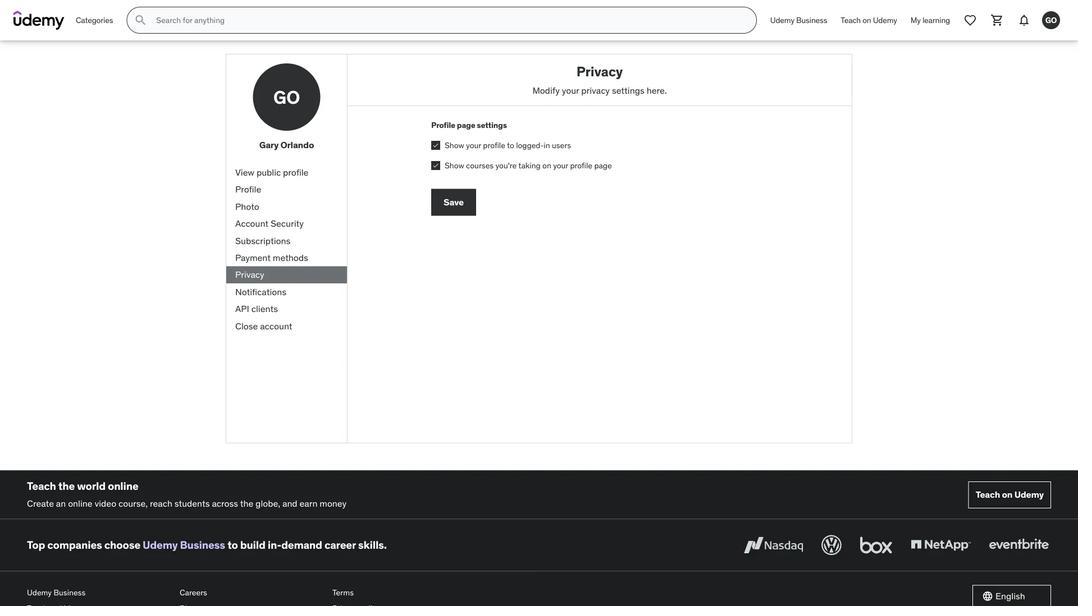 Task type: vqa. For each thing, say whether or not it's contained in the screenshot.
Sculpt
no



Task type: locate. For each thing, give the bounding box(es) containing it.
1 horizontal spatial on
[[863, 15, 872, 25]]

clients
[[252, 303, 278, 315]]

shopping cart with 0 items image
[[991, 13, 1004, 27]]

privacy down payment at left
[[235, 269, 264, 281]]

0 horizontal spatial teach
[[27, 480, 56, 493]]

privacy up 'privacy'
[[577, 63, 623, 80]]

account
[[235, 218, 269, 229]]

1 vertical spatial on
[[543, 160, 551, 170]]

1 vertical spatial profile
[[235, 184, 261, 195]]

show your profile to logged-in users
[[445, 140, 571, 150]]

small image
[[982, 591, 994, 602]]

the up an
[[58, 480, 75, 493]]

settings inside the privacy modify your privacy settings here.
[[612, 84, 645, 96]]

teach
[[841, 15, 861, 25], [27, 480, 56, 493], [976, 489, 1000, 501]]

show right xsmall icon at the top
[[445, 160, 464, 170]]

0 vertical spatial on
[[863, 15, 872, 25]]

1 vertical spatial settings
[[477, 120, 507, 130]]

show right xsmall image
[[445, 140, 464, 150]]

and
[[283, 498, 298, 509]]

show courses you're taking on your profile page
[[445, 160, 612, 170]]

0 vertical spatial page
[[457, 120, 475, 130]]

view
[[235, 167, 254, 178]]

public
[[257, 167, 281, 178]]

2 show from the top
[[445, 160, 464, 170]]

1 horizontal spatial page
[[595, 160, 612, 170]]

here.
[[647, 84, 667, 96]]

money
[[320, 498, 347, 509]]

security
[[271, 218, 304, 229]]

an
[[56, 498, 66, 509]]

0 horizontal spatial privacy
[[235, 269, 264, 281]]

reach
[[150, 498, 172, 509]]

0 vertical spatial to
[[507, 140, 514, 150]]

0 horizontal spatial profile
[[283, 167, 309, 178]]

on
[[863, 15, 872, 25], [543, 160, 551, 170], [1002, 489, 1013, 501]]

go up gary orlando at the top left of the page
[[273, 86, 300, 108]]

settings up show your profile to logged-in users
[[477, 120, 507, 130]]

1 horizontal spatial online
[[108, 480, 139, 493]]

profile up photo
[[235, 184, 261, 195]]

udemy business
[[771, 15, 828, 25], [27, 588, 86, 598]]

payment
[[235, 252, 271, 264]]

logged-
[[516, 140, 544, 150]]

profile
[[431, 120, 456, 130], [235, 184, 261, 195]]

to
[[507, 140, 514, 150], [228, 539, 238, 552]]

close
[[235, 320, 258, 332]]

0 vertical spatial the
[[58, 480, 75, 493]]

1 vertical spatial teach on udemy
[[976, 489, 1044, 501]]

privacy
[[577, 63, 623, 80], [235, 269, 264, 281]]

save button
[[431, 189, 476, 216]]

settings left "here." at the right of the page
[[612, 84, 645, 96]]

1 vertical spatial page
[[595, 160, 612, 170]]

profile up the you're
[[483, 140, 506, 150]]

1 horizontal spatial privacy
[[577, 63, 623, 80]]

2 horizontal spatial teach
[[976, 489, 1000, 501]]

0 vertical spatial your
[[562, 84, 579, 96]]

your right modify
[[562, 84, 579, 96]]

2 horizontal spatial business
[[797, 15, 828, 25]]

english
[[996, 591, 1026, 602]]

show for show your profile to logged-in users
[[445, 140, 464, 150]]

1 horizontal spatial teach on udemy link
[[969, 482, 1052, 509]]

page
[[457, 120, 475, 130], [595, 160, 612, 170]]

my learning link
[[904, 7, 957, 34]]

video
[[95, 498, 116, 509]]

teach on udemy link up "eventbrite" image
[[969, 482, 1052, 509]]

1 horizontal spatial the
[[240, 498, 253, 509]]

privacy modify your privacy settings here.
[[533, 63, 667, 96]]

teach for the bottommost teach on udemy link
[[976, 489, 1000, 501]]

subscriptions
[[235, 235, 291, 246]]

gary
[[259, 139, 279, 151]]

0 horizontal spatial udemy business
[[27, 588, 86, 598]]

teach on udemy
[[841, 15, 898, 25], [976, 489, 1044, 501]]

2 vertical spatial business
[[54, 588, 86, 598]]

profile up xsmall image
[[431, 120, 456, 130]]

0 horizontal spatial settings
[[477, 120, 507, 130]]

0 horizontal spatial profile
[[235, 184, 261, 195]]

0 horizontal spatial the
[[58, 480, 75, 493]]

0 vertical spatial show
[[445, 140, 464, 150]]

1 horizontal spatial business
[[180, 539, 225, 552]]

your down users
[[553, 160, 568, 170]]

to left build
[[228, 539, 238, 552]]

close account link
[[226, 318, 347, 335]]

1 vertical spatial privacy
[[235, 269, 264, 281]]

0 vertical spatial business
[[797, 15, 828, 25]]

0 vertical spatial privacy
[[577, 63, 623, 80]]

1 vertical spatial udemy business link
[[143, 539, 225, 552]]

teach on udemy link left my
[[834, 7, 904, 34]]

2 vertical spatial on
[[1002, 489, 1013, 501]]

my learning
[[911, 15, 950, 25]]

on right taking
[[543, 160, 551, 170]]

1 horizontal spatial settings
[[612, 84, 645, 96]]

1 horizontal spatial profile
[[483, 140, 506, 150]]

teach on udemy up "eventbrite" image
[[976, 489, 1044, 501]]

build
[[240, 539, 266, 552]]

the left globe,
[[240, 498, 253, 509]]

udemy business link
[[764, 7, 834, 34], [143, 539, 225, 552], [27, 586, 171, 601]]

1 vertical spatial online
[[68, 498, 92, 509]]

profile up profile link
[[283, 167, 309, 178]]

globe,
[[256, 498, 280, 509]]

2 vertical spatial your
[[553, 160, 568, 170]]

0 horizontal spatial go
[[273, 86, 300, 108]]

top
[[27, 539, 45, 552]]

profile page settings
[[431, 120, 507, 130]]

api clients link
[[226, 301, 347, 318]]

profile inside view public profile profile photo account security subscriptions payment methods privacy notifications api clients close account
[[283, 167, 309, 178]]

notifications
[[235, 286, 286, 298]]

udemy image
[[13, 11, 65, 30]]

0 vertical spatial settings
[[612, 84, 645, 96]]

0 vertical spatial profile
[[431, 120, 456, 130]]

teach for leftmost teach on udemy link
[[841, 15, 861, 25]]

business
[[797, 15, 828, 25], [180, 539, 225, 552], [54, 588, 86, 598]]

photo link
[[226, 198, 347, 215]]

0 horizontal spatial on
[[543, 160, 551, 170]]

0 horizontal spatial online
[[68, 498, 92, 509]]

0 vertical spatial online
[[108, 480, 139, 493]]

profile
[[483, 140, 506, 150], [570, 160, 593, 170], [283, 167, 309, 178]]

go
[[1046, 15, 1057, 25], [273, 86, 300, 108]]

create
[[27, 498, 54, 509]]

your down profile page settings
[[466, 140, 481, 150]]

1 vertical spatial show
[[445, 160, 464, 170]]

1 vertical spatial the
[[240, 498, 253, 509]]

skills.
[[358, 539, 387, 552]]

notifications image
[[1018, 13, 1031, 27]]

0 vertical spatial teach on udemy
[[841, 15, 898, 25]]

your
[[562, 84, 579, 96], [466, 140, 481, 150], [553, 160, 568, 170]]

nasdaq image
[[741, 533, 806, 558]]

0 vertical spatial udemy business link
[[764, 7, 834, 34]]

online
[[108, 480, 139, 493], [68, 498, 92, 509]]

categories button
[[69, 7, 120, 34]]

1 show from the top
[[445, 140, 464, 150]]

teach on udemy left my
[[841, 15, 898, 25]]

settings
[[612, 84, 645, 96], [477, 120, 507, 130]]

the
[[58, 480, 75, 493], [240, 498, 253, 509]]

show
[[445, 140, 464, 150], [445, 160, 464, 170]]

careers
[[180, 588, 207, 598]]

you're
[[496, 160, 517, 170]]

in-
[[268, 539, 281, 552]]

my
[[911, 15, 921, 25]]

1 horizontal spatial udemy business
[[771, 15, 828, 25]]

Search for anything text field
[[154, 11, 743, 30]]

privacy inside view public profile profile photo account security subscriptions payment methods privacy notifications api clients close account
[[235, 269, 264, 281]]

online up course,
[[108, 480, 139, 493]]

profile inside view public profile profile photo account security subscriptions payment methods privacy notifications api clients close account
[[235, 184, 261, 195]]

companies
[[47, 539, 102, 552]]

volkswagen image
[[820, 533, 844, 558]]

careers link
[[180, 586, 324, 601]]

1 horizontal spatial to
[[507, 140, 514, 150]]

0 vertical spatial udemy business
[[771, 15, 828, 25]]

notifications link
[[226, 284, 347, 301]]

to left logged-
[[507, 140, 514, 150]]

on left my
[[863, 15, 872, 25]]

2 horizontal spatial on
[[1002, 489, 1013, 501]]

go right notifications icon
[[1046, 15, 1057, 25]]

0 vertical spatial go
[[1046, 15, 1057, 25]]

view public profile link
[[226, 164, 347, 181]]

save
[[444, 196, 464, 208]]

online right an
[[68, 498, 92, 509]]

1 horizontal spatial teach
[[841, 15, 861, 25]]

0 vertical spatial teach on udemy link
[[834, 7, 904, 34]]

udemy
[[771, 15, 795, 25], [873, 15, 898, 25], [1015, 489, 1044, 501], [143, 539, 178, 552], [27, 588, 52, 598]]

on up "eventbrite" image
[[1002, 489, 1013, 501]]

1 horizontal spatial teach on udemy
[[976, 489, 1044, 501]]

categories
[[76, 15, 113, 25]]

profile down users
[[570, 160, 593, 170]]

0 horizontal spatial to
[[228, 539, 238, 552]]

teach on udemy link
[[834, 7, 904, 34], [969, 482, 1052, 509]]

1 vertical spatial to
[[228, 539, 238, 552]]



Task type: describe. For each thing, give the bounding box(es) containing it.
payment methods link
[[226, 250, 347, 267]]

demand
[[281, 539, 322, 552]]

users
[[552, 140, 571, 150]]

english button
[[973, 586, 1052, 607]]

privacy link
[[226, 267, 347, 284]]

1 vertical spatial go
[[273, 86, 300, 108]]

choose
[[104, 539, 140, 552]]

world
[[77, 480, 106, 493]]

profile link
[[226, 181, 347, 198]]

eventbrite image
[[987, 533, 1052, 558]]

subscriptions link
[[226, 232, 347, 250]]

0 horizontal spatial business
[[54, 588, 86, 598]]

2 vertical spatial udemy business link
[[27, 586, 171, 601]]

modify
[[533, 84, 560, 96]]

taking
[[519, 160, 541, 170]]

view public profile profile photo account security subscriptions payment methods privacy notifications api clients close account
[[235, 167, 309, 332]]

earn
[[300, 498, 318, 509]]

teach inside teach the world online create an online video course, reach students across the globe, and earn money
[[27, 480, 56, 493]]

profile for show your profile to logged-in users
[[483, 140, 506, 150]]

box image
[[858, 533, 895, 558]]

netapp image
[[909, 533, 973, 558]]

api
[[235, 303, 249, 315]]

terms link
[[333, 586, 476, 601]]

account security link
[[226, 215, 347, 232]]

2 horizontal spatial profile
[[570, 160, 593, 170]]

courses
[[466, 160, 494, 170]]

wishlist image
[[964, 13, 977, 27]]

xsmall image
[[431, 141, 440, 150]]

your inside the privacy modify your privacy settings here.
[[562, 84, 579, 96]]

gary orlando
[[259, 139, 314, 151]]

1 vertical spatial business
[[180, 539, 225, 552]]

show for show courses you're taking on your profile page
[[445, 160, 464, 170]]

students
[[175, 498, 210, 509]]

account
[[260, 320, 292, 332]]

in
[[544, 140, 550, 150]]

submit search image
[[134, 13, 147, 27]]

photo
[[235, 201, 259, 212]]

xsmall image
[[431, 161, 440, 170]]

0 horizontal spatial page
[[457, 120, 475, 130]]

profile for view public profile profile photo account security subscriptions payment methods privacy notifications api clients close account
[[283, 167, 309, 178]]

learning
[[923, 15, 950, 25]]

privacy inside the privacy modify your privacy settings here.
[[577, 63, 623, 80]]

orlando
[[281, 139, 314, 151]]

top companies choose udemy business to build in-demand career skills.
[[27, 539, 387, 552]]

terms
[[333, 588, 354, 598]]

methods
[[273, 252, 308, 264]]

teach the world online create an online video course, reach students across the globe, and earn money
[[27, 480, 347, 509]]

1 horizontal spatial profile
[[431, 120, 456, 130]]

1 vertical spatial teach on udemy link
[[969, 482, 1052, 509]]

course,
[[118, 498, 148, 509]]

0 horizontal spatial teach on udemy
[[841, 15, 898, 25]]

0 horizontal spatial teach on udemy link
[[834, 7, 904, 34]]

across
[[212, 498, 238, 509]]

1 horizontal spatial go
[[1046, 15, 1057, 25]]

privacy
[[582, 84, 610, 96]]

go link
[[1038, 7, 1065, 34]]

1 vertical spatial your
[[466, 140, 481, 150]]

1 vertical spatial udemy business
[[27, 588, 86, 598]]

career
[[325, 539, 356, 552]]



